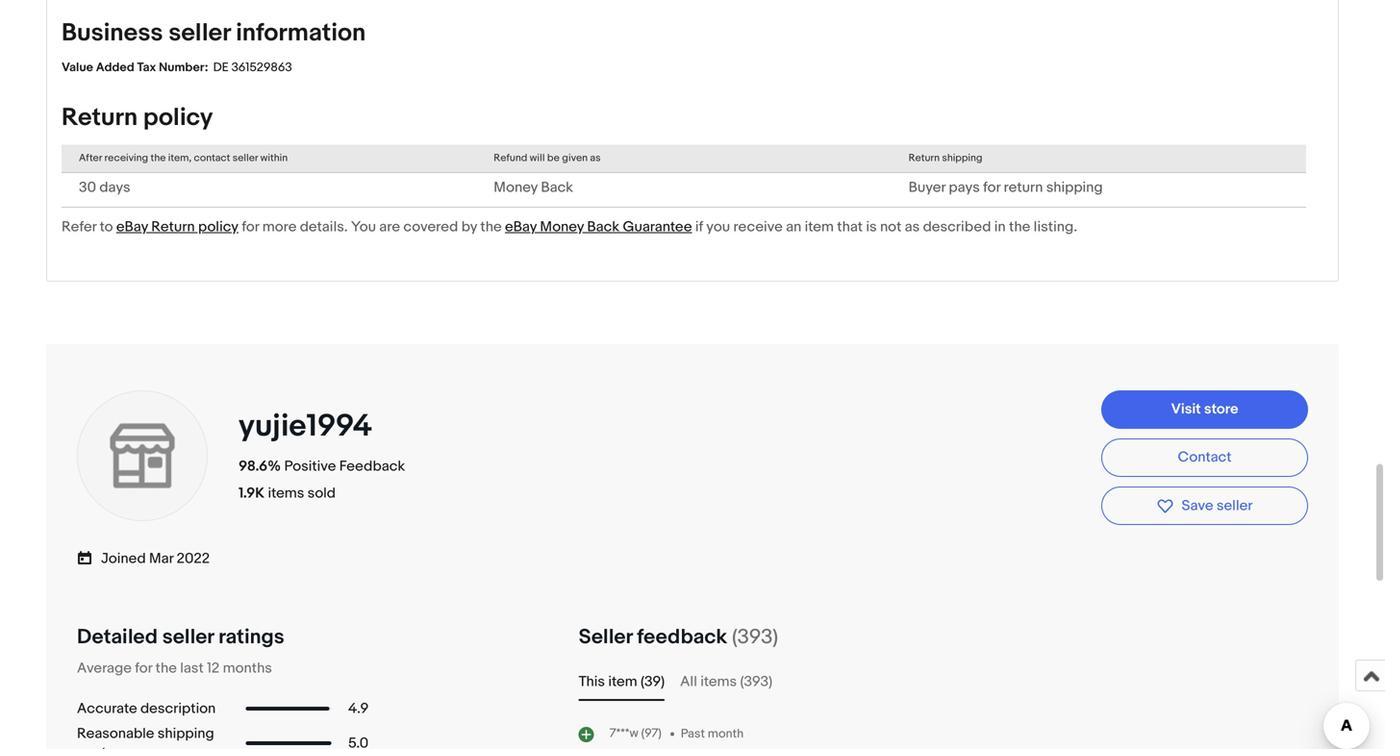 Task type: locate. For each thing, give the bounding box(es) containing it.
shipping up pays
[[942, 152, 983, 165]]

the right by
[[481, 218, 502, 236]]

shipping inside reasonable shipping cost
[[158, 726, 214, 743]]

this
[[579, 674, 605, 691]]

0 vertical spatial as
[[590, 152, 601, 165]]

business seller information
[[62, 18, 366, 48]]

back down be
[[541, 179, 573, 196]]

0 horizontal spatial for
[[135, 660, 152, 677]]

2 vertical spatial shipping
[[158, 726, 214, 743]]

12
[[207, 660, 220, 677]]

money down "refund"
[[494, 179, 538, 196]]

seller up number:
[[169, 18, 230, 48]]

item
[[805, 218, 834, 236], [608, 674, 638, 691]]

refer to ebay return policy for more details. you are covered by the ebay money back guarantee if you receive an item that is not as described in the listing.
[[62, 218, 1078, 236]]

be
[[547, 152, 560, 165]]

an
[[786, 218, 802, 236]]

0 vertical spatial (393)
[[732, 625, 778, 650]]

save seller
[[1182, 497, 1253, 515]]

for right pays
[[983, 179, 1001, 196]]

0 vertical spatial return
[[62, 103, 138, 133]]

1 horizontal spatial back
[[587, 218, 620, 236]]

business
[[62, 18, 163, 48]]

the
[[151, 152, 166, 165], [481, 218, 502, 236], [1009, 218, 1031, 236], [156, 660, 177, 677]]

more
[[262, 218, 297, 236]]

described
[[923, 218, 991, 236]]

1 horizontal spatial item
[[805, 218, 834, 236]]

added
[[96, 60, 134, 75]]

item inside "tab list"
[[608, 674, 638, 691]]

money
[[494, 179, 538, 196], [540, 218, 584, 236]]

ebay right to
[[116, 218, 148, 236]]

receive
[[734, 218, 783, 236]]

covered
[[404, 218, 458, 236]]

2 horizontal spatial for
[[983, 179, 1001, 196]]

0 vertical spatial items
[[268, 485, 304, 502]]

1 vertical spatial item
[[608, 674, 638, 691]]

item left (39)
[[608, 674, 638, 691]]

past month
[[681, 727, 744, 742]]

accurate
[[77, 701, 137, 718]]

all
[[680, 674, 697, 691]]

receiving
[[104, 152, 148, 165]]

as
[[590, 152, 601, 165], [905, 218, 920, 236]]

policy up the item,
[[143, 103, 213, 133]]

money back
[[494, 179, 573, 196]]

(393) up all items (393)
[[732, 625, 778, 650]]

policy left more
[[198, 218, 239, 236]]

within
[[260, 152, 288, 165]]

item right the an
[[805, 218, 834, 236]]

for
[[983, 179, 1001, 196], [242, 218, 259, 236], [135, 660, 152, 677]]

0 vertical spatial shipping
[[942, 152, 983, 165]]

back
[[541, 179, 573, 196], [587, 218, 620, 236]]

positive
[[284, 458, 336, 475]]

after
[[79, 152, 102, 165]]

seller up last
[[162, 625, 214, 650]]

1 horizontal spatial ebay
[[505, 218, 537, 236]]

1 vertical spatial shipping
[[1047, 179, 1103, 196]]

0 horizontal spatial item
[[608, 674, 638, 691]]

shipping for reasonable shipping cost
[[158, 726, 214, 743]]

buyer pays for return shipping
[[909, 179, 1103, 196]]

2 ebay from the left
[[505, 218, 537, 236]]

description
[[140, 701, 216, 718]]

refund will be given as
[[494, 152, 601, 165]]

2 vertical spatial return
[[151, 218, 195, 236]]

not
[[880, 218, 902, 236]]

return
[[62, 103, 138, 133], [909, 152, 940, 165], [151, 218, 195, 236]]

items inside "tab list"
[[701, 674, 737, 691]]

seller for detailed seller ratings
[[162, 625, 214, 650]]

as right not
[[905, 218, 920, 236]]

pays
[[949, 179, 980, 196]]

1 vertical spatial items
[[701, 674, 737, 691]]

seller
[[169, 18, 230, 48], [233, 152, 258, 165], [1217, 497, 1253, 515], [162, 625, 214, 650]]

1 horizontal spatial shipping
[[942, 152, 983, 165]]

30
[[79, 179, 96, 196]]

0 vertical spatial for
[[983, 179, 1001, 196]]

2 horizontal spatial return
[[909, 152, 940, 165]]

2022
[[177, 550, 210, 568]]

is
[[866, 218, 877, 236]]

1 vertical spatial (393)
[[740, 674, 773, 691]]

0 horizontal spatial as
[[590, 152, 601, 165]]

0 vertical spatial money
[[494, 179, 538, 196]]

contact link
[[1102, 439, 1309, 477]]

0 horizontal spatial ebay
[[116, 218, 148, 236]]

sold
[[308, 485, 336, 502]]

save
[[1182, 497, 1214, 515]]

1 vertical spatial return
[[909, 152, 940, 165]]

items right 1.9k
[[268, 485, 304, 502]]

1 vertical spatial for
[[242, 218, 259, 236]]

items right all on the bottom of the page
[[701, 674, 737, 691]]

this item (39)
[[579, 674, 665, 691]]

feedback
[[339, 458, 405, 475]]

return up buyer
[[909, 152, 940, 165]]

0 horizontal spatial return
[[62, 103, 138, 133]]

as right the given
[[590, 152, 601, 165]]

shipping for return shipping
[[942, 152, 983, 165]]

ebay return policy link
[[116, 218, 239, 236]]

shipping up listing. on the right of page
[[1047, 179, 1103, 196]]

items
[[268, 485, 304, 502], [701, 674, 737, 691]]

shipping down description at the bottom of page
[[158, 726, 214, 743]]

1 horizontal spatial for
[[242, 218, 259, 236]]

2 vertical spatial for
[[135, 660, 152, 677]]

visit
[[1171, 401, 1201, 418]]

for right 'average'
[[135, 660, 152, 677]]

refer
[[62, 218, 97, 236]]

policy
[[143, 103, 213, 133], [198, 218, 239, 236]]

seller inside button
[[1217, 497, 1253, 515]]

1 vertical spatial money
[[540, 218, 584, 236]]

tab list
[[579, 671, 1309, 694]]

(97)
[[641, 726, 662, 741]]

1 horizontal spatial items
[[701, 674, 737, 691]]

(393) up month
[[740, 674, 773, 691]]

1 horizontal spatial return
[[151, 218, 195, 236]]

0 vertical spatial item
[[805, 218, 834, 236]]

98.6% positive feedback
[[239, 458, 405, 475]]

money down money back
[[540, 218, 584, 236]]

0 horizontal spatial shipping
[[158, 726, 214, 743]]

1 horizontal spatial as
[[905, 218, 920, 236]]

0 horizontal spatial items
[[268, 485, 304, 502]]

shipping
[[942, 152, 983, 165], [1047, 179, 1103, 196], [158, 726, 214, 743]]

to
[[100, 218, 113, 236]]

past
[[681, 727, 705, 742]]

back left guarantee
[[587, 218, 620, 236]]

yujie1994 link
[[239, 408, 379, 445]]

return up after
[[62, 103, 138, 133]]

seller for save seller
[[1217, 497, 1253, 515]]

ebay down money back
[[505, 218, 537, 236]]

days
[[99, 179, 130, 196]]

after receiving the item, contact seller within
[[79, 152, 288, 165]]

for left more
[[242, 218, 259, 236]]

seller right save
[[1217, 497, 1253, 515]]

0 horizontal spatial back
[[541, 179, 573, 196]]

return right to
[[151, 218, 195, 236]]

ratings
[[218, 625, 284, 650]]

save seller button
[[1102, 487, 1309, 525]]

contact
[[1178, 449, 1232, 466]]



Task type: describe. For each thing, give the bounding box(es) containing it.
7***w
[[610, 726, 639, 741]]

0 vertical spatial back
[[541, 179, 573, 196]]

value
[[62, 60, 93, 75]]

last
[[180, 660, 204, 677]]

the left last
[[156, 660, 177, 677]]

361529863
[[231, 60, 292, 75]]

value added tax number: de 361529863
[[62, 60, 292, 75]]

7***w (97)
[[610, 726, 662, 741]]

visit store
[[1171, 401, 1239, 418]]

visit store link
[[1102, 390, 1309, 429]]

reasonable shipping cost
[[77, 726, 214, 750]]

are
[[379, 218, 400, 236]]

1 horizontal spatial money
[[540, 218, 584, 236]]

items for 1.9k
[[268, 485, 304, 502]]

by
[[462, 218, 477, 236]]

(39)
[[641, 674, 665, 691]]

de
[[213, 60, 229, 75]]

average
[[77, 660, 132, 677]]

listing.
[[1034, 218, 1078, 236]]

joined mar 2022
[[101, 550, 210, 568]]

reasonable
[[77, 726, 154, 743]]

joined
[[101, 550, 146, 568]]

details.
[[300, 218, 348, 236]]

month
[[708, 727, 744, 742]]

the left the item,
[[151, 152, 166, 165]]

(393) for seller feedback (393)
[[732, 625, 778, 650]]

if
[[696, 218, 703, 236]]

tab list containing this item (39)
[[579, 671, 1309, 694]]

0 horizontal spatial money
[[494, 179, 538, 196]]

ebay money back guarantee link
[[505, 218, 692, 236]]

return for return policy
[[62, 103, 138, 133]]

return for return shipping
[[909, 152, 940, 165]]

given
[[562, 152, 588, 165]]

seller
[[579, 625, 633, 650]]

yujie1994 image
[[75, 389, 210, 523]]

return shipping
[[909, 152, 983, 165]]

refund
[[494, 152, 528, 165]]

feedback
[[637, 625, 728, 650]]

in
[[995, 218, 1006, 236]]

yujie1994
[[239, 408, 373, 445]]

1.9k
[[239, 485, 265, 502]]

contact
[[194, 152, 230, 165]]

months
[[223, 660, 272, 677]]

seller for business seller information
[[169, 18, 230, 48]]

1 ebay from the left
[[116, 218, 148, 236]]

2 horizontal spatial shipping
[[1047, 179, 1103, 196]]

you
[[351, 218, 376, 236]]

(393) for all items (393)
[[740, 674, 773, 691]]

accurate description
[[77, 701, 216, 718]]

30 days
[[79, 179, 130, 196]]

average for the last 12 months
[[77, 660, 272, 677]]

the right in
[[1009, 218, 1031, 236]]

store
[[1205, 401, 1239, 418]]

number:
[[159, 60, 208, 75]]

mar
[[149, 550, 173, 568]]

seller left within
[[233, 152, 258, 165]]

detailed seller ratings
[[77, 625, 284, 650]]

return policy
[[62, 103, 213, 133]]

1 vertical spatial as
[[905, 218, 920, 236]]

text__icon wrapper image
[[77, 548, 101, 567]]

you
[[707, 218, 730, 236]]

information
[[236, 18, 366, 48]]

return
[[1004, 179, 1043, 196]]

1.9k items sold
[[239, 485, 336, 502]]

that
[[837, 218, 863, 236]]

seller feedback (393)
[[579, 625, 778, 650]]

1 vertical spatial policy
[[198, 218, 239, 236]]

4.9
[[348, 701, 369, 718]]

98.6%
[[239, 458, 281, 475]]

items for all
[[701, 674, 737, 691]]

buyer
[[909, 179, 946, 196]]

will
[[530, 152, 545, 165]]

cost
[[77, 745, 107, 750]]

guarantee
[[623, 218, 692, 236]]

detailed
[[77, 625, 158, 650]]

0 vertical spatial policy
[[143, 103, 213, 133]]

1 vertical spatial back
[[587, 218, 620, 236]]

all items (393)
[[680, 674, 773, 691]]

item,
[[168, 152, 192, 165]]



Task type: vqa. For each thing, say whether or not it's contained in the screenshot.
DESCRIBED
yes



